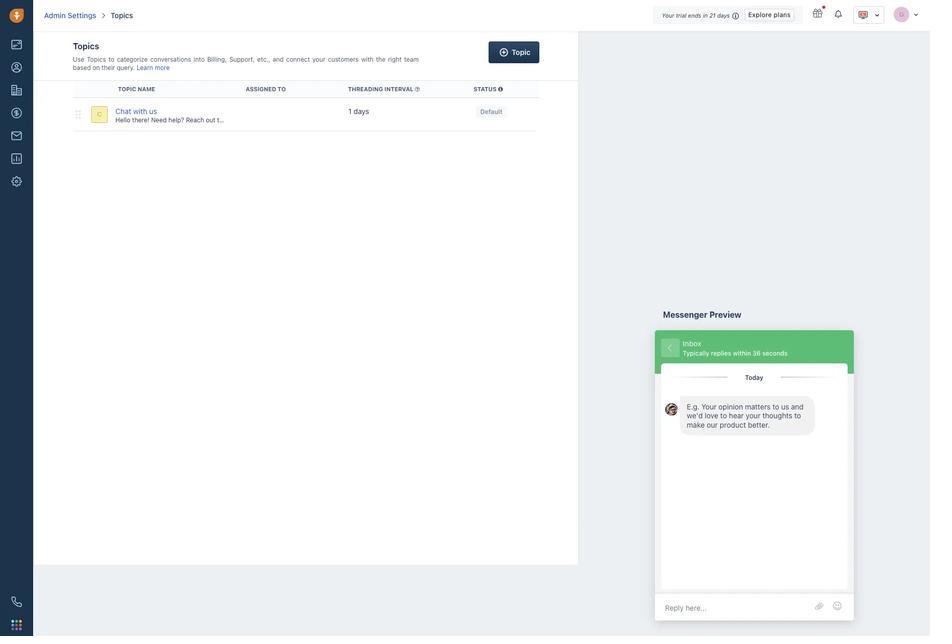 Task type: locate. For each thing, give the bounding box(es) containing it.
your trial ends in 21 days
[[662, 12, 730, 19]]

messenger preview
[[664, 310, 742, 319]]

better.
[[749, 420, 770, 429]]

0 vertical spatial us
[[149, 107, 157, 115]]

name
[[138, 86, 155, 92]]

1 vertical spatial and
[[792, 402, 804, 411]]

topics right settings
[[111, 11, 133, 20]]

0 vertical spatial days
[[718, 12, 730, 19]]

days
[[718, 12, 730, 19], [354, 107, 369, 115]]

0 horizontal spatial days
[[354, 107, 369, 115]]

topic button
[[489, 41, 540, 63]]

your inside use topics to categorize conversations into billing, support, etc., and connect your customers with the right team based on their query.
[[313, 55, 326, 63]]

topics up the on
[[87, 55, 106, 63]]

to right thoughts
[[795, 411, 802, 420]]

your
[[662, 12, 675, 19], [702, 402, 717, 411]]

chat with us link
[[116, 107, 157, 115]]

plans
[[774, 11, 791, 19]]

and
[[273, 55, 284, 63], [792, 402, 804, 411]]

with
[[361, 55, 374, 63], [133, 107, 147, 115]]

1 vertical spatial your
[[746, 411, 761, 420]]

support,
[[229, 55, 255, 63]]

and up thoughts
[[792, 402, 804, 411]]

inbox
[[683, 339, 702, 348]]

0 horizontal spatial us
[[149, 107, 157, 115]]

and right etc.,
[[273, 55, 284, 63]]

topic
[[512, 48, 531, 57]]

the
[[376, 55, 386, 63]]

right
[[388, 55, 402, 63]]

days right 1
[[354, 107, 369, 115]]

to inside use topics to categorize conversations into billing, support, etc., and connect your customers with the right team based on their query.
[[109, 55, 114, 63]]

freshworks switcher image
[[11, 620, 22, 630]]

us down the name
[[149, 107, 157, 115]]

your inside e.g. your opinion matters to us and we'd love to hear your thoughts to make our product better.
[[746, 411, 761, 420]]

admin
[[44, 11, 66, 20]]

your right connect
[[313, 55, 326, 63]]

typically
[[683, 350, 710, 357]]

chat with us
[[116, 107, 157, 115]]

today
[[746, 374, 764, 382]]

2 vertical spatial topics
[[87, 55, 106, 63]]

seconds
[[763, 350, 788, 357]]

0 horizontal spatial your
[[313, 55, 326, 63]]

learn more
[[137, 64, 170, 72]]

1 vertical spatial days
[[354, 107, 369, 115]]

0 horizontal spatial and
[[273, 55, 284, 63]]

with inside use topics to categorize conversations into billing, support, etc., and connect your customers with the right team based on their query.
[[361, 55, 374, 63]]

your down the matters
[[746, 411, 761, 420]]

explore plans button
[[745, 9, 795, 21]]

phone element
[[6, 592, 27, 612]]

learn
[[137, 64, 153, 72]]

us up thoughts
[[782, 402, 790, 411]]

36
[[753, 350, 761, 357]]

to up their
[[109, 55, 114, 63]]

0 vertical spatial and
[[273, 55, 284, 63]]

explore
[[749, 11, 772, 19]]

preview
[[710, 310, 742, 319]]

us
[[149, 107, 157, 115], [782, 402, 790, 411]]

threading
[[348, 86, 383, 92]]

1 horizontal spatial your
[[702, 402, 717, 411]]

with right chat
[[133, 107, 147, 115]]

your left 'trial'
[[662, 12, 675, 19]]

your up love
[[702, 402, 717, 411]]

e.g. your opinion matters to us and we'd love to hear your thoughts to make our product better.
[[687, 402, 804, 429]]

ends
[[689, 12, 702, 19]]

1 horizontal spatial your
[[746, 411, 761, 420]]

hear
[[730, 411, 744, 420]]

topics
[[111, 11, 133, 20], [73, 41, 99, 51], [87, 55, 106, 63]]

1 vertical spatial with
[[133, 107, 147, 115]]

1 vertical spatial topics
[[73, 41, 99, 51]]

your
[[313, 55, 326, 63], [746, 411, 761, 420]]

1 horizontal spatial and
[[792, 402, 804, 411]]

to
[[109, 55, 114, 63], [773, 402, 780, 411], [721, 411, 728, 420], [795, 411, 802, 420]]

love
[[705, 411, 719, 420]]

0 vertical spatial your
[[313, 55, 326, 63]]

replies
[[712, 350, 732, 357]]

topic name
[[118, 86, 155, 92]]

ic_info_icon image
[[733, 11, 740, 20]]

topics up use
[[73, 41, 99, 51]]

days right 21
[[718, 12, 730, 19]]

with left the
[[361, 55, 374, 63]]

1 vertical spatial us
[[782, 402, 790, 411]]

0 horizontal spatial your
[[662, 12, 675, 19]]

topics inside use topics to categorize conversations into billing, support, etc., and connect your customers with the right team based on their query.
[[87, 55, 106, 63]]

their
[[102, 64, 115, 72]]

1 days
[[349, 107, 369, 115]]

admin settings link
[[44, 10, 96, 21]]

1 horizontal spatial us
[[782, 402, 790, 411]]

conversations
[[150, 55, 191, 63]]

explore plans
[[749, 11, 791, 19]]

1 horizontal spatial with
[[361, 55, 374, 63]]

thoughts
[[763, 411, 793, 420]]

topic
[[118, 86, 136, 92]]

assigned
[[246, 86, 276, 92]]

0 vertical spatial with
[[361, 55, 374, 63]]

1 vertical spatial your
[[702, 402, 717, 411]]

status
[[474, 86, 497, 92]]



Task type: describe. For each thing, give the bounding box(es) containing it.
use topics to categorize conversations into billing, support, etc., and connect your customers with the right team based on their query.
[[73, 55, 419, 72]]

assigned to
[[246, 86, 286, 92]]

categorize
[[117, 55, 148, 63]]

customers
[[328, 55, 359, 63]]

phone image
[[11, 597, 22, 607]]

ic_arrow_down image
[[914, 11, 919, 17]]

our
[[707, 420, 718, 429]]

1
[[349, 107, 352, 115]]

use
[[73, 55, 84, 63]]

query.
[[117, 64, 135, 72]]

ic_arrow_down image
[[875, 11, 880, 19]]

info circle image
[[498, 87, 503, 92]]

your for hear
[[746, 411, 761, 420]]

opinion
[[719, 402, 744, 411]]

missing translation "unavailable" for locale "en-us" image
[[859, 10, 869, 20]]

within
[[733, 350, 752, 357]]

your inside e.g. your opinion matters to us and we'd love to hear your thoughts to make our product better.
[[702, 402, 717, 411]]

e.g.
[[687, 402, 700, 411]]

inbox typically replies within 36 seconds
[[683, 339, 788, 357]]

chat
[[116, 107, 131, 115]]

0 vertical spatial your
[[662, 12, 675, 19]]

trial
[[676, 12, 687, 19]]

matters
[[746, 402, 771, 411]]

threading interval
[[348, 86, 414, 92]]

0 horizontal spatial with
[[133, 107, 147, 115]]

admin settings
[[44, 11, 96, 20]]

21
[[710, 12, 716, 19]]

on
[[93, 64, 100, 72]]

ic_back image
[[667, 342, 675, 354]]

connect
[[286, 55, 310, 63]]

to down opinion
[[721, 411, 728, 420]]

1 horizontal spatial days
[[718, 12, 730, 19]]

c
[[97, 110, 102, 118]]

product
[[720, 420, 747, 429]]

your for connect
[[313, 55, 326, 63]]

more
[[155, 64, 170, 72]]

into
[[194, 55, 205, 63]]

and inside use topics to categorize conversations into billing, support, etc., and connect your customers with the right team based on their query.
[[273, 55, 284, 63]]

in
[[703, 12, 708, 19]]

based
[[73, 64, 91, 72]]

billing,
[[207, 55, 227, 63]]

settings
[[68, 11, 96, 20]]

interval
[[385, 86, 414, 92]]

team
[[404, 55, 419, 63]]

make
[[687, 420, 705, 429]]

learn more link
[[137, 64, 170, 72]]

messenger
[[664, 310, 708, 319]]

us inside e.g. your opinion matters to us and we'd love to hear your thoughts to make our product better.
[[782, 402, 790, 411]]

to
[[278, 86, 286, 92]]

to up thoughts
[[773, 402, 780, 411]]

bell regular image
[[835, 9, 844, 19]]

we'd
[[687, 411, 703, 420]]

default
[[481, 108, 503, 115]]

etc.,
[[257, 55, 270, 63]]

0 vertical spatial topics
[[111, 11, 133, 20]]

question circle o image
[[415, 87, 420, 92]]

and inside e.g. your opinion matters to us and we'd love to hear your thoughts to make our product better.
[[792, 402, 804, 411]]



Task type: vqa. For each thing, say whether or not it's contained in the screenshot.
WHAT'S NEW "image"
no



